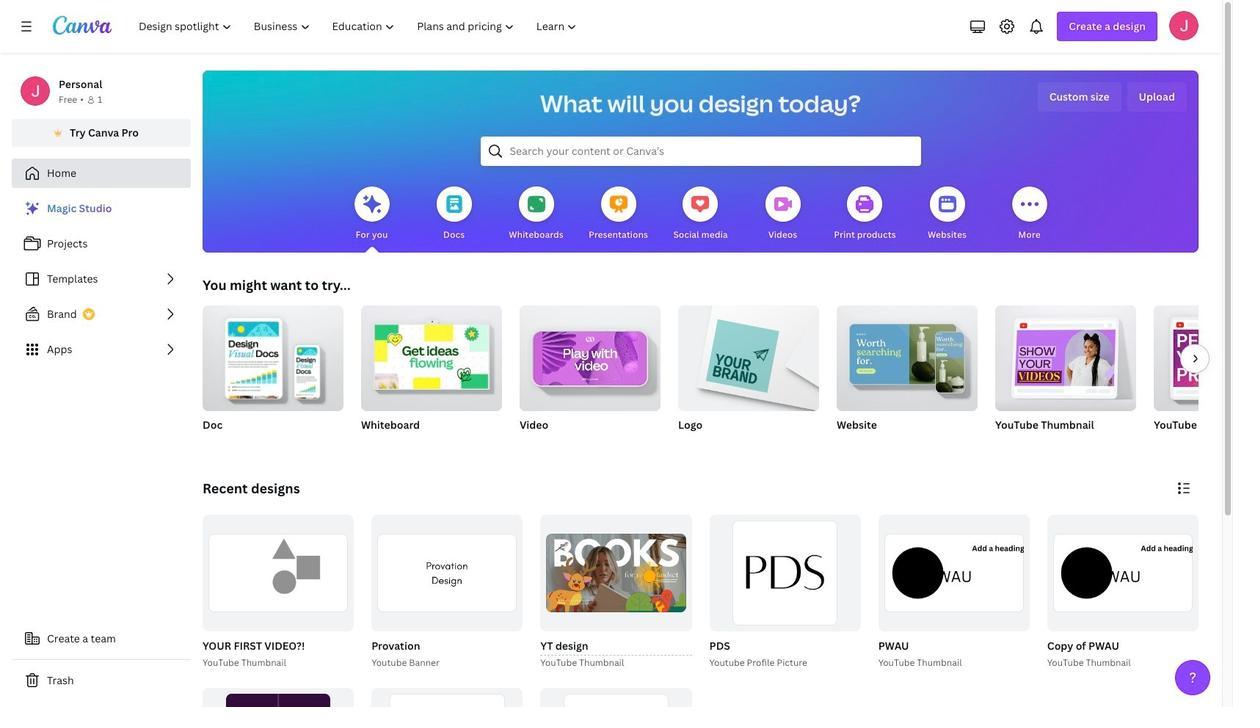 Task type: locate. For each thing, give the bounding box(es) containing it.
group
[[520, 300, 661, 451], [520, 300, 661, 411], [679, 300, 820, 451], [679, 300, 820, 411], [837, 300, 978, 451], [837, 300, 978, 411], [996, 300, 1137, 451], [996, 300, 1137, 411], [203, 305, 344, 451], [361, 305, 502, 451], [1154, 305, 1234, 451], [1154, 305, 1234, 411], [200, 515, 354, 670], [369, 515, 523, 670], [538, 515, 692, 670], [541, 515, 692, 631], [707, 515, 861, 670], [710, 515, 861, 631], [876, 515, 1030, 670], [879, 515, 1030, 631], [1045, 515, 1199, 670], [1048, 515, 1199, 631], [203, 688, 354, 707], [372, 688, 523, 707], [541, 688, 692, 707]]

top level navigation element
[[129, 12, 590, 41]]

None search field
[[481, 137, 921, 166]]

Search search field
[[510, 137, 892, 165]]

list
[[12, 194, 191, 364]]

None field
[[541, 637, 692, 656]]



Task type: describe. For each thing, give the bounding box(es) containing it.
james peterson image
[[1170, 11, 1199, 40]]



Task type: vqa. For each thing, say whether or not it's contained in the screenshot.
Clothing and accessories to the top
no



